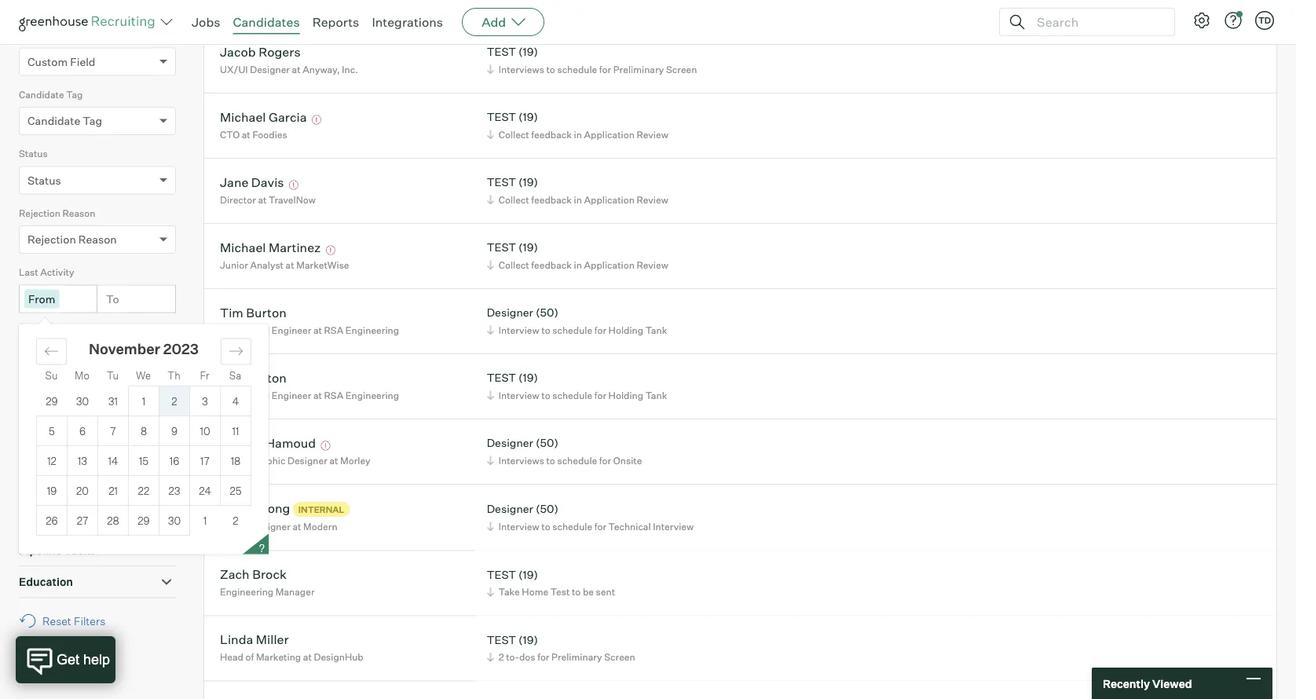 Task type: locate. For each thing, give the bounding box(es) containing it.
move backward to switch to the previous month. image
[[44, 344, 59, 359]]

field
[[55, 29, 77, 41], [70, 55, 95, 69]]

1 horizontal spatial 1
[[204, 515, 207, 527]]

cto at foodies
[[220, 129, 287, 140]]

1 vertical spatial 29 button
[[129, 506, 159, 535]]

22 button
[[129, 476, 159, 505]]

tank inside test (19) interview to schedule for holding tank
[[646, 390, 667, 401]]

2 (19) from the top
[[519, 110, 538, 124]]

?
[[259, 542, 265, 555]]

1 vertical spatial rsa
[[324, 390, 344, 401]]

rsa up ahmed hamoud has been in onsite for more than 21 days image
[[324, 390, 344, 401]]

1 vertical spatial screen
[[604, 652, 635, 663]]

for for test (19) interviews to schedule for preliminary screen
[[599, 63, 611, 75]]

0 vertical spatial test (19) collect feedback in application review
[[487, 110, 669, 140]]

1 button
[[129, 387, 159, 416], [190, 506, 220, 536]]

tim up move forward to switch to the next month. image
[[220, 305, 243, 320]]

2 collect from the top
[[499, 194, 529, 206]]

rsa for test (19)
[[324, 390, 344, 401]]

1 vertical spatial burton
[[246, 370, 287, 386]]

(19) inside the test (19) take home test to be sent
[[519, 568, 538, 582]]

holding inside designer (50) interview to schedule for holding tank
[[609, 324, 644, 336]]

rejection reason down status element
[[19, 207, 95, 219]]

dos
[[519, 652, 536, 663]]

to for test (19) interview to schedule for holding tank
[[542, 390, 551, 401]]

1 vertical spatial custom
[[28, 55, 68, 69]]

from up su
[[28, 351, 55, 365]]

1 tim burton senior civil engineer at rsa engineering from the top
[[220, 305, 399, 336]]

1 application from the top
[[584, 129, 635, 140]]

interviews for designer
[[499, 455, 544, 467]]

tank
[[646, 324, 667, 336], [646, 390, 667, 401]]

zach brock link
[[220, 567, 287, 585]]

for inside test (19) 2 to-dos for preliminary screen
[[538, 652, 550, 663]]

30 button down 23 button
[[160, 506, 189, 535]]

review for michael martinez
[[637, 259, 669, 271]]

interview to schedule for holding tank link up designer (50) interviews to schedule for onsite
[[485, 388, 671, 403]]

1 vertical spatial 2
[[233, 515, 239, 527]]

1 interview to schedule for holding tank link from the top
[[485, 323, 671, 338]]

education
[[19, 575, 73, 589]]

0 vertical spatial tim
[[220, 305, 243, 320]]

test (19) collect feedback in application review for michael garcia
[[487, 110, 669, 140]]

to for applied on
[[106, 351, 119, 365]]

1 senior from the top
[[220, 324, 249, 336]]

ahmed hamoud has been in onsite for more than 21 days image
[[319, 441, 333, 451]]

0 vertical spatial (50)
[[536, 306, 559, 320]]

1 vertical spatial engineer
[[272, 390, 311, 401]]

0 vertical spatial engineer
[[272, 324, 311, 336]]

1 feedback from the top
[[531, 129, 572, 140]]

at right the marketing
[[303, 652, 312, 663]]

1 vertical spatial holding
[[609, 390, 644, 401]]

2 michael from the top
[[220, 239, 266, 255]]

engineer up hamoud
[[272, 390, 311, 401]]

0 vertical spatial preliminary
[[614, 63, 664, 75]]

manager
[[276, 586, 315, 598]]

rejection
[[19, 207, 60, 219], [28, 233, 76, 246]]

interviews inside designer (50) interviews to schedule for onsite
[[499, 455, 544, 467]]

to up tu
[[106, 351, 119, 365]]

1 vertical spatial in
[[574, 194, 582, 206]]

0 vertical spatial rsa
[[324, 324, 344, 336]]

tim burton link up the 4
[[220, 370, 287, 388]]

jacob
[[220, 44, 256, 59]]

tag down custom field element
[[66, 89, 83, 100]]

to for hired on
[[106, 411, 119, 424]]

civil right 4 button
[[251, 390, 270, 401]]

for inside test (19) interview to schedule for holding tank
[[595, 390, 607, 401]]

to inside test (19) interviews to schedule for preliminary screen
[[546, 63, 555, 75]]

2 feedback from the top
[[531, 194, 572, 206]]

custom field element
[[19, 28, 176, 87]]

5 test from the top
[[487, 371, 516, 385]]

senior down 'janet'
[[220, 521, 249, 533]]

1 engineer from the top
[[272, 324, 311, 336]]

1 michael from the top
[[220, 109, 266, 125]]

0 horizontal spatial screen
[[604, 652, 635, 663]]

civil
[[251, 324, 270, 336], [251, 390, 270, 401]]

1 review from the top
[[637, 129, 669, 140]]

0 vertical spatial on
[[55, 326, 68, 338]]

michael up cto at foodies at the top left
[[220, 109, 266, 125]]

from up the '5'
[[28, 411, 55, 424]]

0 vertical spatial candidate
[[19, 89, 64, 100]]

5 (19) from the top
[[519, 371, 538, 385]]

15
[[139, 455, 149, 467]]

field down greenhouse recruiting image
[[70, 55, 95, 69]]

0 vertical spatial 1
[[142, 395, 146, 408]]

schedule
[[557, 63, 597, 75], [553, 324, 593, 336], [553, 390, 593, 401], [557, 455, 597, 467], [553, 521, 593, 532]]

4
[[232, 395, 239, 408]]

of
[[246, 652, 254, 663]]

1 burton from the top
[[246, 305, 287, 320]]

3 (50) from the top
[[536, 502, 559, 516]]

civil down analyst
[[251, 324, 270, 336]]

13
[[78, 455, 87, 467]]

anyway,
[[303, 63, 340, 75]]

1 horizontal spatial 2 button
[[220, 506, 251, 536]]

jobs
[[192, 14, 220, 30]]

12 button
[[37, 446, 67, 476]]

7
[[110, 425, 116, 437]]

graphic
[[251, 455, 286, 467]]

configure image
[[1193, 11, 1212, 30]]

interview to schedule for holding tank link
[[485, 323, 671, 338], [485, 388, 671, 403]]

michael inside michael martinez link
[[220, 239, 266, 255]]

1 vertical spatial interviews
[[499, 455, 544, 467]]

0 vertical spatial field
[[55, 29, 77, 41]]

2 down 25 button
[[233, 515, 239, 527]]

(50) for ahmed hamoud
[[536, 436, 559, 450]]

test (19) collect feedback in application review for jane davis
[[487, 175, 669, 206]]

collect feedback in application review link for jane davis
[[485, 192, 672, 207]]

at down rogers
[[292, 63, 301, 75]]

to inside designer (50) interview to schedule for technical interview
[[542, 521, 551, 532]]

collect feedback in application review link
[[485, 127, 672, 142], [485, 192, 672, 207], [485, 257, 672, 272]]

1 vertical spatial from
[[28, 351, 55, 365]]

3 senior from the top
[[220, 455, 249, 467]]

(50) inside designer (50) interview to schedule for holding tank
[[536, 306, 559, 320]]

senior up move forward to switch to the next month. image
[[220, 324, 249, 336]]

7 button
[[98, 417, 128, 446]]

preliminary for jacob rogers
[[614, 63, 664, 75]]

1 vertical spatial 1
[[204, 515, 207, 527]]

2 vertical spatial application
[[584, 259, 635, 271]]

michael martinez has been in application review for more than 5 days image
[[324, 246, 338, 255]]

3 in from the top
[[574, 259, 582, 271]]

michael up junior
[[220, 239, 266, 255]]

application for michael martinez
[[584, 259, 635, 271]]

1 horizontal spatial preliminary
[[614, 63, 664, 75]]

2 tim burton link from the top
[[220, 370, 287, 388]]

1 interviews from the top
[[499, 63, 544, 75]]

senior down sa at left bottom
[[220, 390, 249, 401]]

3 test from the top
[[487, 175, 516, 189]]

in for jane davis
[[574, 194, 582, 206]]

for inside designer (50) interview to schedule for technical interview
[[595, 521, 607, 532]]

to up 7
[[106, 411, 119, 424]]

2 tank from the top
[[646, 390, 667, 401]]

2 senior from the top
[[220, 390, 249, 401]]

2 review from the top
[[637, 194, 669, 206]]

integrations link
[[372, 14, 443, 30]]

2 test from the top
[[487, 110, 516, 124]]

2023
[[163, 340, 199, 358]]

candidate tag up status element
[[28, 114, 102, 128]]

screen inside test (19) interviews to schedule for preliminary screen
[[666, 63, 697, 75]]

3 collect feedback in application review link from the top
[[485, 257, 672, 272]]

1 collect feedback in application review link from the top
[[485, 127, 672, 142]]

0 vertical spatial review
[[637, 129, 669, 140]]

from for applied
[[28, 351, 55, 365]]

tim up the 4
[[220, 370, 243, 386]]

2 vertical spatial (50)
[[536, 502, 559, 516]]

at down martinez
[[286, 259, 294, 271]]

senior down ahmed
[[220, 455, 249, 467]]

at down ahmed hamoud has been in onsite for more than 21 days image
[[330, 455, 338, 467]]

for inside designer (50) interviews to schedule for onsite
[[599, 455, 611, 467]]

from down last activity
[[28, 292, 55, 306]]

designer inside designer (50) interviews to schedule for onsite
[[487, 436, 533, 450]]

status element
[[19, 146, 176, 206]]

3 (19) from the top
[[519, 175, 538, 189]]

preliminary inside test (19) 2 to-dos for preliminary screen
[[552, 652, 602, 663]]

3 to from the top
[[106, 411, 119, 424]]

for inside test (19) interviews to schedule for preliminary screen
[[599, 63, 611, 75]]

2 vertical spatial from
[[28, 411, 55, 424]]

candidates
[[233, 14, 300, 30]]

30 down 23 button
[[168, 514, 181, 527]]

at inside jacob rogers ux/ui designer at anyway, inc.
[[292, 63, 301, 75]]

2 button down 25 button
[[220, 506, 251, 536]]

schedule inside designer (50) interview to schedule for technical interview
[[553, 521, 593, 532]]

holding inside test (19) interview to schedule for holding tank
[[609, 390, 644, 401]]

burton right sa at left bottom
[[246, 370, 287, 386]]

9 button
[[160, 417, 189, 446]]

designer inside jacob rogers ux/ui designer at anyway, inc.
[[250, 63, 290, 75]]

1 vertical spatial engineering
[[346, 390, 399, 401]]

1 in from the top
[[574, 129, 582, 140]]

2 vertical spatial collect feedback in application review link
[[485, 257, 672, 272]]

3 feedback from the top
[[531, 259, 572, 271]]

2 vertical spatial review
[[637, 259, 669, 271]]

1 vertical spatial preliminary
[[552, 652, 602, 663]]

6 (19) from the top
[[519, 568, 538, 582]]

to inside designer (50) interviews to schedule for onsite
[[546, 455, 555, 467]]

reset filters
[[42, 614, 105, 628]]

collect for michael martinez
[[499, 259, 529, 271]]

1 vertical spatial test (19) collect feedback in application review
[[487, 175, 669, 206]]

interviews
[[499, 63, 544, 75], [499, 455, 544, 467]]

2 civil from the top
[[251, 390, 270, 401]]

davis
[[251, 174, 284, 190]]

analyst
[[250, 259, 284, 271]]

preliminary
[[614, 63, 664, 75], [552, 652, 602, 663]]

brock
[[252, 567, 287, 582]]

for for designer (50) interview to schedule for holding tank
[[595, 324, 607, 336]]

custom field down greenhouse recruiting image
[[28, 55, 95, 69]]

director at travelnow
[[220, 194, 316, 206]]

status up rejection reason element in the top left of the page
[[28, 173, 61, 187]]

0 vertical spatial interviews
[[499, 63, 544, 75]]

30 button down mo
[[67, 386, 98, 416]]

1 civil from the top
[[251, 324, 270, 336]]

recently viewed
[[1103, 677, 1192, 691]]

3 review from the top
[[637, 259, 669, 271]]

1 (19) from the top
[[519, 45, 538, 59]]

2 tim burton senior civil engineer at rsa engineering from the top
[[220, 370, 399, 401]]

rsa down marketwise
[[324, 324, 344, 336]]

reset
[[42, 614, 71, 628]]

status
[[19, 148, 48, 160], [28, 173, 61, 187]]

2 vertical spatial test (19) collect feedback in application review
[[487, 241, 669, 271]]

0 vertical spatial application
[[584, 129, 635, 140]]

interviews inside test (19) interviews to schedule for preliminary screen
[[499, 63, 544, 75]]

(19) for cto at foodies
[[519, 110, 538, 124]]

3 from from the top
[[28, 411, 55, 424]]

1 button down the we at the left of page
[[129, 387, 159, 416]]

0 vertical spatial 29
[[46, 395, 58, 407]]

1 collect from the top
[[499, 129, 529, 140]]

to up november
[[106, 292, 119, 306]]

status down "candidate tag" element
[[19, 148, 48, 160]]

3 button
[[190, 387, 220, 416]]

1 vertical spatial review
[[637, 194, 669, 206]]

0 vertical spatial screen
[[666, 63, 697, 75]]

29 right hired
[[46, 395, 58, 407]]

0 vertical spatial tank
[[646, 324, 667, 336]]

interview for test (19) interview to schedule for holding tank
[[499, 390, 540, 401]]

(19)
[[519, 45, 538, 59], [519, 110, 538, 124], [519, 175, 538, 189], [519, 241, 538, 254], [519, 371, 538, 385], [519, 568, 538, 582], [519, 633, 538, 647]]

1 vertical spatial (50)
[[536, 436, 559, 450]]

show potential duplicates
[[39, 445, 159, 458]]

0 horizontal spatial 30
[[76, 395, 89, 407]]

1 test (19) collect feedback in application review from the top
[[487, 110, 669, 140]]

23
[[169, 485, 180, 497]]

custom
[[19, 29, 53, 41], [28, 55, 68, 69]]

1 from from the top
[[28, 292, 55, 306]]

burton down analyst
[[246, 305, 287, 320]]

pipeline tasks
[[19, 544, 96, 557]]

tim burton link up move forward to switch to the next month. image
[[220, 305, 287, 323]]

2 vertical spatial engineering
[[220, 586, 274, 598]]

0 vertical spatial feedback
[[531, 129, 572, 140]]

2 holding from the top
[[609, 390, 644, 401]]

1 vertical spatial 30 button
[[160, 506, 189, 535]]

1 tim from the top
[[220, 305, 243, 320]]

tank inside designer (50) interview to schedule for holding tank
[[646, 324, 667, 336]]

at inside linda miller head of marketing at designhub
[[303, 652, 312, 663]]

application for michael garcia
[[584, 129, 635, 140]]

1 rsa from the top
[[324, 324, 344, 336]]

0 horizontal spatial 29
[[46, 395, 58, 407]]

screen inside test (19) 2 to-dos for preliminary screen
[[604, 652, 635, 663]]

test inside the test (19) take home test to be sent
[[487, 568, 516, 582]]

for inside designer (50) interview to schedule for holding tank
[[595, 324, 607, 336]]

2 vertical spatial to
[[106, 411, 119, 424]]

rejection reason element
[[19, 206, 176, 265]]

to for last activity
[[106, 292, 119, 306]]

1 tank from the top
[[646, 324, 667, 336]]

2 horizontal spatial 2
[[499, 652, 504, 663]]

profile
[[19, 5, 54, 19]]

1 button down 24 button
[[190, 506, 220, 536]]

schedule inside designer (50) interview to schedule for holding tank
[[553, 324, 593, 336]]

engineer down junior analyst at marketwise
[[272, 324, 311, 336]]

3 test (19) collect feedback in application review from the top
[[487, 241, 669, 271]]

1 vertical spatial tank
[[646, 390, 667, 401]]

1 horizontal spatial 30 button
[[160, 506, 189, 535]]

michael garcia has been in application review for more than 5 days image
[[310, 115, 324, 125]]

on down su
[[45, 385, 58, 397]]

november
[[89, 340, 160, 358]]

1 horizontal spatial 29
[[138, 514, 150, 527]]

0 vertical spatial 30
[[76, 395, 89, 407]]

tim burton senior civil engineer at rsa engineering down marketwise
[[220, 305, 399, 336]]

su
[[45, 369, 58, 382]]

holding up test (19) interview to schedule for holding tank
[[609, 324, 644, 336]]

0 vertical spatial collect feedback in application review link
[[485, 127, 672, 142]]

field down details
[[55, 29, 77, 41]]

0 vertical spatial to
[[106, 292, 119, 306]]

1 vertical spatial interview to schedule for holding tank link
[[485, 388, 671, 403]]

schedule inside designer (50) interviews to schedule for onsite
[[557, 455, 597, 467]]

schedule for test (19) interview to schedule for holding tank
[[553, 390, 593, 401]]

2 collect feedback in application review link from the top
[[485, 192, 672, 207]]

Search text field
[[1033, 11, 1161, 33]]

designhub
[[314, 652, 364, 663]]

2 in from the top
[[574, 194, 582, 206]]

screen for linda miller
[[604, 652, 635, 663]]

add
[[482, 14, 506, 30]]

collect for michael garcia
[[499, 129, 529, 140]]

2 tim from the top
[[220, 370, 243, 386]]

4 (19) from the top
[[519, 241, 538, 254]]

1 vertical spatial feedback
[[531, 194, 572, 206]]

29 button down su
[[37, 386, 67, 416]]

candidate tag down custom field element
[[19, 89, 83, 100]]

tim burton senior civil engineer at rsa engineering up hamoud
[[220, 370, 399, 401]]

1 to from the top
[[106, 292, 119, 306]]

2 test (19) collect feedback in application review from the top
[[487, 175, 669, 206]]

rsa
[[324, 324, 344, 336], [324, 390, 344, 401]]

2 engineer from the top
[[272, 390, 311, 401]]

15 button
[[129, 446, 159, 476]]

michael for michael martinez
[[220, 239, 266, 255]]

recently
[[1103, 677, 1150, 691]]

2 (50) from the top
[[536, 436, 559, 450]]

0 vertical spatial michael
[[220, 109, 266, 125]]

1 horizontal spatial 30
[[168, 514, 181, 527]]

2 left to-
[[499, 652, 504, 663]]

2 from from the top
[[28, 351, 55, 365]]

14
[[108, 455, 118, 467]]

1 down 24 button
[[204, 515, 207, 527]]

schedule inside test (19) interview to schedule for holding tank
[[553, 390, 593, 401]]

0 vertical spatial holding
[[609, 324, 644, 336]]

rejection reason up activity
[[28, 233, 117, 246]]

0 vertical spatial from
[[28, 292, 55, 306]]

reason
[[63, 207, 95, 219], [78, 233, 117, 246]]

designer inside designer (50) interview to schedule for technical interview
[[487, 502, 533, 516]]

31
[[108, 395, 118, 407]]

(50)
[[536, 306, 559, 320], [536, 436, 559, 450], [536, 502, 559, 516]]

on up move backward to switch to the previous month. image
[[55, 326, 68, 338]]

source
[[19, 480, 57, 494]]

custom field down "profile details"
[[19, 29, 77, 41]]

michael martinez
[[220, 239, 321, 255]]

2
[[172, 395, 177, 408], [233, 515, 239, 527], [499, 652, 504, 663]]

custom down profile
[[19, 29, 53, 41]]

1 horizontal spatial 2
[[233, 515, 239, 527]]

1 holding from the top
[[609, 324, 644, 336]]

2 interview to schedule for holding tank link from the top
[[485, 388, 671, 403]]

0 vertical spatial 2 button
[[160, 387, 189, 416]]

0 vertical spatial in
[[574, 129, 582, 140]]

0 vertical spatial 2
[[172, 395, 177, 408]]

0 horizontal spatial 2
[[172, 395, 177, 408]]

1 (50) from the top
[[536, 306, 559, 320]]

6 test from the top
[[487, 568, 516, 582]]

0 horizontal spatial 30 button
[[67, 386, 98, 416]]

29 for 29 button to the right
[[138, 514, 150, 527]]

candidate up status element
[[28, 114, 80, 128]]

candidate down custom field element
[[19, 89, 64, 100]]

cto
[[220, 129, 240, 140]]

marketwise
[[296, 259, 349, 271]]

1 vertical spatial collect
[[499, 194, 529, 206]]

interview inside test (19) interview to schedule for holding tank
[[499, 390, 540, 401]]

test inside test (19) interview to schedule for holding tank
[[487, 371, 516, 385]]

to inside designer (50) interview to schedule for holding tank
[[542, 324, 551, 336]]

0 vertical spatial custom field
[[19, 29, 77, 41]]

tim burton link for designer
[[220, 305, 287, 323]]

jacob rogers ux/ui designer at anyway, inc.
[[220, 44, 358, 75]]

at right the cto
[[242, 129, 251, 140]]

interview to schedule for holding tank link for (19)
[[485, 388, 671, 403]]

0 vertical spatial tag
[[66, 89, 83, 100]]

23 button
[[160, 476, 189, 505]]

sent
[[596, 586, 615, 598]]

0 vertical spatial civil
[[251, 324, 270, 336]]

3 application from the top
[[584, 259, 635, 271]]

linda miller link
[[220, 632, 289, 650]]

3 collect from the top
[[499, 259, 529, 271]]

tank for (50)
[[646, 324, 667, 336]]

(19) inside test (19) interview to schedule for holding tank
[[519, 371, 538, 385]]

from for hired
[[28, 411, 55, 424]]

review for jane davis
[[637, 194, 669, 206]]

to for designer (50) interview to schedule for technical interview
[[542, 521, 551, 532]]

tag up status element
[[83, 114, 102, 128]]

1 vertical spatial michael
[[220, 239, 266, 255]]

2 burton from the top
[[246, 370, 287, 386]]

from
[[28, 292, 55, 306], [28, 351, 55, 365], [28, 411, 55, 424]]

2 vertical spatial in
[[574, 259, 582, 271]]

10
[[200, 425, 210, 437]]

1 down the we at the left of page
[[142, 395, 146, 408]]

interview to schedule for holding tank link up test (19) interview to schedule for holding tank
[[485, 323, 671, 338]]

designer (50) interview to schedule for technical interview
[[487, 502, 694, 532]]

(19) for junior analyst at marketwise
[[519, 241, 538, 254]]

add button
[[462, 8, 545, 36]]

30 for the "30" button to the left
[[76, 395, 89, 407]]

2 button
[[160, 387, 189, 416], [220, 506, 251, 536]]

29 button down 22 button at left
[[129, 506, 159, 535]]

test
[[487, 45, 516, 59], [487, 110, 516, 124], [487, 175, 516, 189], [487, 241, 516, 254], [487, 371, 516, 385], [487, 568, 516, 582], [487, 633, 516, 647]]

1 vertical spatial tim
[[220, 370, 243, 386]]

(50) inside designer (50) interview to schedule for technical interview
[[536, 502, 559, 516]]

1 vertical spatial civil
[[251, 390, 270, 401]]

civil for test (19)
[[251, 390, 270, 401]]

7 (19) from the top
[[519, 633, 538, 647]]

2 button down th
[[160, 387, 189, 416]]

4 test from the top
[[487, 241, 516, 254]]

(50) inside designer (50) interviews to schedule for onsite
[[536, 436, 559, 450]]

0 horizontal spatial 29 button
[[37, 386, 67, 416]]

2 interviews from the top
[[499, 455, 544, 467]]

tim burton senior civil engineer at rsa engineering
[[220, 305, 399, 336], [220, 370, 399, 401]]

7 test from the top
[[487, 633, 516, 647]]

michael inside michael garcia link
[[220, 109, 266, 125]]

wong
[[256, 500, 290, 516]]

1 vertical spatial 29
[[138, 514, 150, 527]]

1 test from the top
[[487, 45, 516, 59]]

2 application from the top
[[584, 194, 635, 206]]

1 horizontal spatial screen
[[666, 63, 697, 75]]

(19) inside test (19) interviews to schedule for preliminary screen
[[519, 45, 538, 59]]

schedule inside test (19) interviews to schedule for preliminary screen
[[557, 63, 597, 75]]

2 vertical spatial 2
[[499, 652, 504, 663]]

tu
[[107, 369, 119, 382]]

tim burton senior civil engineer at rsa engineering for test
[[220, 370, 399, 401]]

2 inside test (19) 2 to-dos for preliminary screen
[[499, 652, 504, 663]]

duplicates
[[110, 445, 159, 458]]

1 tim burton link from the top
[[220, 305, 287, 323]]

30 down mo
[[76, 395, 89, 407]]

1 vertical spatial application
[[584, 194, 635, 206]]

2 to from the top
[[106, 351, 119, 365]]

1 vertical spatial to
[[106, 351, 119, 365]]

greenhouse recruiting image
[[19, 13, 160, 31]]

designer (50) interviews to schedule for onsite
[[487, 436, 642, 467]]

feedback for jane davis
[[531, 194, 572, 206]]

2 down th
[[172, 395, 177, 408]]

(19) for engineering manager
[[519, 568, 538, 582]]

be
[[583, 586, 594, 598]]

custom down "profile details"
[[28, 55, 68, 69]]

to inside test (19) interview to schedule for holding tank
[[542, 390, 551, 401]]

16 button
[[160, 446, 189, 476]]

0 vertical spatial 29 button
[[37, 386, 67, 416]]

preliminary inside test (19) interviews to schedule for preliminary screen
[[614, 63, 664, 75]]

0 vertical spatial 1 button
[[129, 387, 159, 416]]

2 rsa from the top
[[324, 390, 344, 401]]

29 down 22 button at left
[[138, 514, 150, 527]]

jobs link
[[192, 14, 220, 30]]

interview inside designer (50) interview to schedule for holding tank
[[499, 324, 540, 336]]

details
[[56, 5, 93, 19]]

(19) inside test (19) 2 to-dos for preliminary screen
[[519, 633, 538, 647]]

14 button
[[98, 446, 128, 476]]

holding up onsite
[[609, 390, 644, 401]]

viewed
[[1153, 677, 1192, 691]]

collect feedback in application review link for michael martinez
[[485, 257, 672, 272]]

0 vertical spatial burton
[[246, 305, 287, 320]]



Task type: vqa. For each thing, say whether or not it's contained in the screenshot.


Task type: describe. For each thing, give the bounding box(es) containing it.
schedule for designer (50) interview to schedule for technical interview
[[553, 521, 593, 532]]

engineer for designer (50)
[[272, 324, 311, 336]]

21 button
[[98, 476, 128, 505]]

pipeline
[[19, 544, 62, 557]]

test (19) interview to schedule for holding tank
[[487, 371, 667, 401]]

interview to schedule for technical interview link
[[485, 519, 698, 534]]

holding for (19)
[[609, 390, 644, 401]]

hired on
[[19, 385, 58, 397]]

19 button
[[37, 476, 67, 505]]

schedule for test (19) interviews to schedule for preliminary screen
[[557, 63, 597, 75]]

1 vertical spatial candidate tag
[[28, 114, 102, 128]]

26 button
[[37, 506, 67, 535]]

marketing
[[256, 652, 301, 663]]

1 vertical spatial rejection reason
[[28, 233, 117, 246]]

test
[[551, 586, 570, 598]]

test (19) collect feedback in application review for michael martinez
[[487, 241, 669, 271]]

interview for designer (50) interview to schedule for holding tank
[[499, 324, 540, 336]]

internal
[[298, 504, 345, 515]]

collect feedback in application review link for michael garcia
[[485, 127, 672, 142]]

collect for jane davis
[[499, 194, 529, 206]]

on for hired on
[[45, 385, 58, 397]]

for for test (19) interview to schedule for holding tank
[[595, 390, 607, 401]]

garcia
[[269, 109, 307, 125]]

candidate tag element
[[19, 87, 176, 146]]

1 vertical spatial field
[[70, 55, 95, 69]]

jane
[[220, 174, 249, 190]]

jacob rogers link
[[220, 44, 301, 62]]

feedback for michael martinez
[[531, 259, 572, 271]]

25
[[230, 485, 242, 497]]

michael for michael garcia
[[220, 109, 266, 125]]

screen for jacob rogers
[[666, 63, 697, 75]]

28
[[107, 514, 119, 527]]

engineering for test
[[346, 390, 399, 401]]

1 vertical spatial tag
[[83, 114, 102, 128]]

tim for designer
[[220, 305, 243, 320]]

16
[[170, 455, 179, 467]]

(19) for director at travelnow
[[519, 175, 538, 189]]

6 button
[[68, 417, 97, 446]]

burton for designer
[[246, 305, 287, 320]]

for for test (19) 2 to-dos for preliminary screen
[[538, 652, 550, 663]]

22
[[138, 485, 150, 497]]

designer inside designer (50) interview to schedule for holding tank
[[487, 306, 533, 320]]

4 button
[[221, 387, 251, 416]]

29 for left 29 button
[[46, 395, 58, 407]]

27 button
[[68, 506, 97, 535]]

at down marketwise
[[313, 324, 322, 336]]

(19) for senior civil engineer at rsa engineering
[[519, 371, 538, 385]]

zach brock engineering manager
[[220, 567, 315, 598]]

0 vertical spatial candidate tag
[[19, 89, 83, 100]]

michael garcia
[[220, 109, 307, 125]]

junior analyst at marketwise
[[220, 259, 349, 271]]

at down davis
[[258, 194, 267, 206]]

on for applied on
[[55, 326, 68, 338]]

0 vertical spatial status
[[19, 148, 48, 160]]

10 button
[[190, 417, 220, 446]]

1 horizontal spatial 29 button
[[129, 506, 159, 535]]

to for test (19) interviews to schedule for preliminary screen
[[546, 63, 555, 75]]

interview for designer (50) interview to schedule for technical interview
[[499, 521, 540, 532]]

filters
[[74, 614, 105, 628]]

test inside test (19) interviews to schedule for preliminary screen
[[487, 45, 516, 59]]

in for michael martinez
[[574, 259, 582, 271]]

8 button
[[129, 417, 159, 446]]

onsite
[[614, 455, 642, 467]]

fr
[[200, 369, 210, 382]]

schedule for designer (50) interviews to schedule for onsite
[[557, 455, 597, 467]]

november 2023 region
[[19, 324, 733, 566]]

1 vertical spatial 1 button
[[190, 506, 220, 536]]

candidates link
[[233, 14, 300, 30]]

in for michael garcia
[[574, 129, 582, 140]]

linda miller head of marketing at designhub
[[220, 632, 364, 663]]

0 vertical spatial reason
[[63, 207, 95, 219]]

td button
[[1256, 11, 1275, 30]]

24
[[199, 485, 211, 497]]

11
[[232, 425, 239, 437]]

tasks
[[64, 544, 96, 557]]

technical
[[609, 521, 651, 532]]

9
[[171, 425, 178, 437]]

home
[[522, 586, 549, 598]]

20
[[76, 485, 89, 497]]

applied on
[[19, 326, 68, 338]]

6
[[79, 425, 86, 437]]

head
[[220, 652, 244, 663]]

janet wong
[[220, 500, 290, 516]]

test for junior analyst at marketwise
[[487, 241, 516, 254]]

0 vertical spatial rejection
[[19, 207, 60, 219]]

engineering for designer
[[346, 324, 399, 336]]

to for designer (50) interviews to schedule for onsite
[[546, 455, 555, 467]]

12
[[47, 455, 56, 467]]

tim for test
[[220, 370, 243, 386]]

td button
[[1253, 8, 1278, 33]]

26
[[46, 514, 58, 527]]

test for director at travelnow
[[487, 175, 516, 189]]

at left modern
[[293, 521, 301, 533]]

1 vertical spatial rejection
[[28, 233, 76, 246]]

(50) for janet wong
[[536, 502, 559, 516]]

0 horizontal spatial 1
[[142, 395, 146, 408]]

1 vertical spatial candidate
[[28, 114, 80, 128]]

test for senior civil engineer at rsa engineering
[[487, 371, 516, 385]]

engineering inside zach brock engineering manager
[[220, 586, 274, 598]]

travelnow
[[269, 194, 316, 206]]

feedback for michael garcia
[[531, 129, 572, 140]]

3
[[202, 395, 208, 408]]

inc.
[[342, 63, 358, 75]]

tank for (19)
[[646, 390, 667, 401]]

profile details
[[19, 5, 93, 19]]

engineer for test (19)
[[272, 390, 311, 401]]

2 for the 2 button to the right
[[233, 515, 239, 527]]

jane davis
[[220, 174, 284, 190]]

hamoud
[[265, 435, 316, 451]]

michael garcia link
[[220, 109, 307, 127]]

move forward to switch to the next month. image
[[229, 344, 244, 359]]

4 senior from the top
[[220, 521, 249, 533]]

hired
[[19, 385, 43, 397]]

for for designer (50) interview to schedule for technical interview
[[595, 521, 607, 532]]

modern
[[303, 521, 338, 533]]

test for cto at foodies
[[487, 110, 516, 124]]

application for jane davis
[[584, 194, 635, 206]]

1 vertical spatial reason
[[78, 233, 117, 246]]

martinez
[[269, 239, 321, 255]]

director
[[220, 194, 256, 206]]

preliminary for linda miller
[[552, 652, 602, 663]]

0 vertical spatial custom
[[19, 29, 53, 41]]

at up ahmed hamoud has been in onsite for more than 21 days image
[[313, 390, 322, 401]]

holding for (50)
[[609, 324, 644, 336]]

civil for designer (50)
[[251, 324, 270, 336]]

applied
[[19, 326, 53, 338]]

1 vertical spatial custom field
[[28, 55, 95, 69]]

foodies
[[253, 129, 287, 140]]

th
[[168, 369, 181, 382]]

ahmed hamoud
[[220, 435, 316, 451]]

tim burton link for test
[[220, 370, 287, 388]]

17 button
[[190, 446, 220, 476]]

0 horizontal spatial 2 button
[[160, 387, 189, 416]]

reports
[[312, 14, 359, 30]]

2 for the left the 2 button
[[172, 395, 177, 408]]

interviews for test
[[499, 63, 544, 75]]

to for designer (50) interview to schedule for holding tank
[[542, 324, 551, 336]]

1 vertical spatial status
[[28, 173, 61, 187]]

review for michael garcia
[[637, 129, 669, 140]]

24 button
[[190, 476, 220, 505]]

miller
[[256, 632, 289, 648]]

for for designer (50) interviews to schedule for onsite
[[599, 455, 611, 467]]

13 button
[[68, 446, 97, 476]]

janet wong link
[[220, 500, 290, 518]]

rsa for designer (50)
[[324, 324, 344, 336]]

0 vertical spatial rejection reason
[[19, 207, 95, 219]]

test for engineering manager
[[487, 568, 516, 582]]

jane davis has been in application review for more than 5 days image
[[287, 180, 301, 190]]

tim burton senior civil engineer at rsa engineering for designer
[[220, 305, 399, 336]]

ux/ui
[[220, 63, 248, 75]]

31 button
[[98, 386, 128, 416]]

michael martinez link
[[220, 239, 321, 257]]

schedule for designer (50) interview to schedule for holding tank
[[553, 324, 593, 336]]

5
[[49, 425, 55, 437]]

test inside test (19) 2 to-dos for preliminary screen
[[487, 633, 516, 647]]

interview to schedule for holding tank link for (50)
[[485, 323, 671, 338]]

19
[[47, 485, 57, 497]]

27
[[77, 514, 88, 527]]

0 horizontal spatial 1 button
[[129, 387, 159, 416]]

to inside the test (19) take home test to be sent
[[572, 586, 581, 598]]

test (19) 2 to-dos for preliminary screen
[[487, 633, 635, 663]]

burton for test
[[246, 370, 287, 386]]

sa
[[229, 369, 241, 382]]

30 for bottom the "30" button
[[168, 514, 181, 527]]



